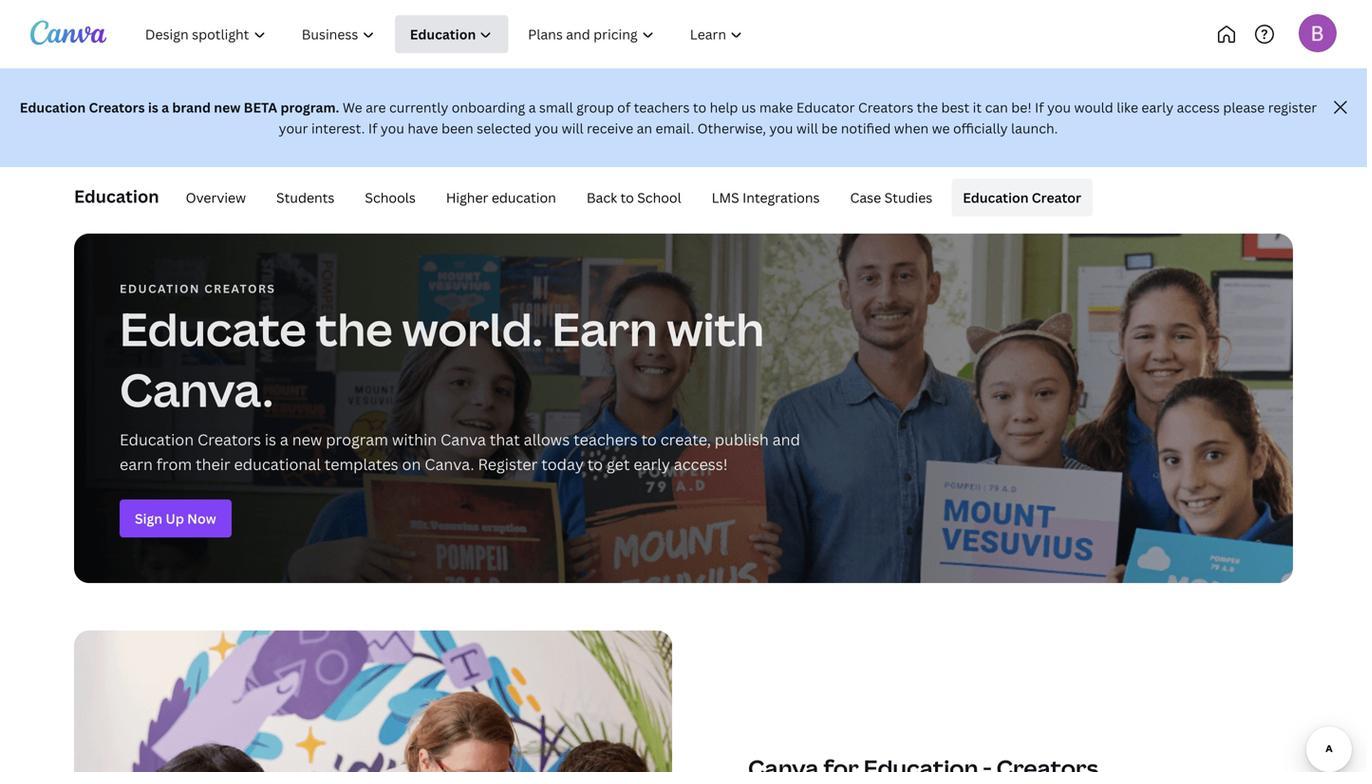 Task type: locate. For each thing, give the bounding box(es) containing it.
canva. up their
[[120, 358, 273, 420]]

an
[[637, 119, 653, 137]]

1 vertical spatial teachers
[[574, 429, 638, 450]]

higher education link
[[435, 179, 568, 217]]

higher
[[446, 189, 489, 207]]

otherwise,
[[698, 119, 767, 137]]

if right be!
[[1035, 98, 1045, 116]]

creators up their
[[198, 429, 261, 450]]

brand
[[172, 98, 211, 116]]

0 vertical spatial if
[[1035, 98, 1045, 116]]

education inside 'link'
[[963, 189, 1029, 207]]

education
[[20, 98, 86, 116], [74, 185, 159, 208], [963, 189, 1029, 207], [120, 281, 200, 296], [120, 429, 194, 450]]

the
[[917, 98, 939, 116], [316, 297, 393, 360]]

canva.
[[120, 358, 273, 420], [425, 454, 475, 474]]

will
[[562, 119, 584, 137], [797, 119, 819, 137]]

early inside 'we are currently onboarding a small group of teachers to help us make educator creators the best it can be! if you would like early access please register your interest. if you have been selected you will receive an email. otherwise, you will be notified when we officially launch.'
[[1142, 98, 1174, 116]]

0 horizontal spatial new
[[214, 98, 241, 116]]

it
[[973, 98, 982, 116]]

0 horizontal spatial a
[[162, 98, 169, 116]]

0 horizontal spatial canva.
[[120, 358, 273, 420]]

1 vertical spatial the
[[316, 297, 393, 360]]

to
[[693, 98, 707, 116], [621, 189, 634, 207], [642, 429, 657, 450], [588, 454, 603, 474]]

a left small
[[529, 98, 536, 116]]

register
[[478, 454, 538, 474]]

1 horizontal spatial is
[[265, 429, 276, 450]]

creators
[[89, 98, 145, 116], [859, 98, 914, 116], [204, 281, 276, 296], [198, 429, 261, 450]]

educator
[[797, 98, 855, 116]]

a up educational
[[280, 429, 289, 450]]

be
[[822, 119, 838, 137]]

1 horizontal spatial the
[[917, 98, 939, 116]]

1 horizontal spatial early
[[1142, 98, 1174, 116]]

creators up notified
[[859, 98, 914, 116]]

sign up now
[[135, 510, 216, 528]]

early inside "education creators educate the world. earn with canva. education creators is a new program within canva that allows teachers to create, publish and earn from their educational templates on canva. register today to get early access!"
[[634, 454, 671, 474]]

early
[[1142, 98, 1174, 116], [634, 454, 671, 474]]

be!
[[1012, 98, 1032, 116]]

2 will from the left
[[797, 119, 819, 137]]

a left brand
[[162, 98, 169, 116]]

earn
[[120, 454, 153, 474]]

integrations
[[743, 189, 820, 207]]

back to school
[[587, 189, 682, 207]]

make
[[760, 98, 794, 116]]

new up educational
[[292, 429, 322, 450]]

1 vertical spatial canva.
[[425, 454, 475, 474]]

new inside "education creators educate the world. earn with canva. education creators is a new program within canva that allows teachers to create, publish and earn from their educational templates on canva. register today to get early access!"
[[292, 429, 322, 450]]

lms integrations
[[712, 189, 820, 207]]

1 horizontal spatial if
[[1035, 98, 1045, 116]]

interest.
[[312, 119, 365, 137]]

within
[[392, 429, 437, 450]]

1 vertical spatial is
[[265, 429, 276, 450]]

menu bar containing overview
[[167, 179, 1093, 217]]

if down are
[[368, 119, 378, 137]]

early right "get" on the bottom of the page
[[634, 454, 671, 474]]

officially
[[954, 119, 1008, 137]]

1 horizontal spatial new
[[292, 429, 322, 450]]

now
[[187, 510, 216, 528]]

a inside "education creators educate the world. earn with canva. education creators is a new program within canva that allows teachers to create, publish and earn from their educational templates on canva. register today to get early access!"
[[280, 429, 289, 450]]

of
[[618, 98, 631, 116]]

you down are
[[381, 119, 405, 137]]

lms integrations link
[[701, 179, 832, 217]]

0 horizontal spatial is
[[148, 98, 158, 116]]

like
[[1117, 98, 1139, 116]]

publish
[[715, 429, 769, 450]]

educate
[[120, 297, 307, 360]]

education for education creators is a brand new beta program.
[[20, 98, 86, 116]]

creators left brand
[[89, 98, 145, 116]]

a
[[162, 98, 169, 116], [529, 98, 536, 116], [280, 429, 289, 450]]

menu bar
[[167, 179, 1093, 217]]

teachers
[[634, 98, 690, 116], [574, 429, 638, 450]]

0 vertical spatial the
[[917, 98, 939, 116]]

create,
[[661, 429, 711, 450]]

beta
[[244, 98, 278, 116]]

teachers up "get" on the bottom of the page
[[574, 429, 638, 450]]

teachers up "email."
[[634, 98, 690, 116]]

would
[[1075, 98, 1114, 116]]

2 horizontal spatial a
[[529, 98, 536, 116]]

education for education creator
[[963, 189, 1029, 207]]

educational
[[234, 454, 321, 474]]

1 horizontal spatial will
[[797, 119, 819, 137]]

access!
[[674, 454, 728, 474]]

the inside "education creators educate the world. earn with canva. education creators is a new program within canva that allows teachers to create, publish and earn from their educational templates on canva. register today to get early access!"
[[316, 297, 393, 360]]

we
[[343, 98, 363, 116]]

early right like at top right
[[1142, 98, 1174, 116]]

1 vertical spatial if
[[368, 119, 378, 137]]

overview link
[[174, 179, 257, 217]]

0 vertical spatial early
[[1142, 98, 1174, 116]]

if
[[1035, 98, 1045, 116], [368, 119, 378, 137]]

new
[[214, 98, 241, 116], [292, 429, 322, 450]]

you
[[1048, 98, 1072, 116], [381, 119, 405, 137], [535, 119, 559, 137], [770, 119, 794, 137]]

onboarding
[[452, 98, 526, 116]]

new left beta
[[214, 98, 241, 116]]

is left brand
[[148, 98, 158, 116]]

help
[[710, 98, 738, 116]]

to left "get" on the bottom of the page
[[588, 454, 603, 474]]

1 vertical spatial new
[[292, 429, 322, 450]]

is
[[148, 98, 158, 116], [265, 429, 276, 450]]

1 vertical spatial early
[[634, 454, 671, 474]]

back to school link
[[575, 179, 693, 217]]

their
[[196, 454, 231, 474]]

is up educational
[[265, 429, 276, 450]]

to left create,
[[642, 429, 657, 450]]

you down small
[[535, 119, 559, 137]]

you up launch.
[[1048, 98, 1072, 116]]

notified
[[841, 119, 891, 137]]

register
[[1269, 98, 1318, 116]]

get
[[607, 454, 630, 474]]

to right the back
[[621, 189, 634, 207]]

you down "make"
[[770, 119, 794, 137]]

to left help
[[693, 98, 707, 116]]

education
[[492, 189, 556, 207]]

0 vertical spatial is
[[148, 98, 158, 116]]

will left be
[[797, 119, 819, 137]]

sign up now link
[[120, 500, 232, 538]]

will down small
[[562, 119, 584, 137]]

0 horizontal spatial will
[[562, 119, 584, 137]]

0 horizontal spatial early
[[634, 454, 671, 474]]

0 horizontal spatial the
[[316, 297, 393, 360]]

group
[[577, 98, 614, 116]]

0 vertical spatial teachers
[[634, 98, 690, 116]]

canva. down canva
[[425, 454, 475, 474]]

schools
[[365, 189, 416, 207]]

1 horizontal spatial a
[[280, 429, 289, 450]]



Task type: describe. For each thing, give the bounding box(es) containing it.
creators inside 'we are currently onboarding a small group of teachers to help us make educator creators the best it can be! if you would like early access please register your interest. if you have been selected you will receive an email. otherwise, you will be notified when we officially launch.'
[[859, 98, 914, 116]]

back
[[587, 189, 618, 207]]

education for education
[[74, 185, 159, 208]]

we are currently onboarding a small group of teachers to help us make educator creators the best it can be! if you would like early access please register your interest. if you have been selected you will receive an email. otherwise, you will be notified when we officially launch.
[[279, 98, 1318, 137]]

teachers inside 'we are currently onboarding a small group of teachers to help us make educator creators the best it can be! if you would like early access please register your interest. if you have been selected you will receive an email. otherwise, you will be notified when we officially launch.'
[[634, 98, 690, 116]]

to inside 'we are currently onboarding a small group of teachers to help us make educator creators the best it can be! if you would like early access please register your interest. if you have been selected you will receive an email. otherwise, you will be notified when we officially launch.'
[[693, 98, 707, 116]]

on
[[402, 454, 421, 474]]

1 horizontal spatial canva.
[[425, 454, 475, 474]]

earn
[[552, 297, 658, 360]]

we
[[932, 119, 950, 137]]

allows
[[524, 429, 570, 450]]

receive
[[587, 119, 634, 137]]

sign
[[135, 510, 162, 528]]

launch.
[[1012, 119, 1058, 137]]

the inside 'we are currently onboarding a small group of teachers to help us make educator creators the best it can be! if you would like early access please register your interest. if you have been selected you will receive an email. otherwise, you will be notified when we officially launch.'
[[917, 98, 939, 116]]

us
[[742, 98, 756, 116]]

selected
[[477, 119, 532, 137]]

access
[[1177, 98, 1221, 116]]

overview
[[186, 189, 246, 207]]

higher education
[[446, 189, 556, 207]]

education creator link
[[952, 179, 1093, 217]]

from
[[156, 454, 192, 474]]

world.
[[402, 297, 543, 360]]

up
[[166, 510, 184, 528]]

with
[[667, 297, 765, 360]]

education for education creators educate the world. earn with canva. education creators is a new program within canva that allows teachers to create, publish and earn from their educational templates on canva. register today to get early access!
[[120, 281, 200, 296]]

been
[[442, 119, 474, 137]]

program
[[326, 429, 389, 450]]

can
[[986, 98, 1009, 116]]

your
[[279, 119, 308, 137]]

case studies
[[851, 189, 933, 207]]

please
[[1224, 98, 1266, 116]]

school
[[638, 189, 682, 207]]

a inside 'we are currently onboarding a small group of teachers to help us make educator creators the best it can be! if you would like early access please register your interest. if you have been selected you will receive an email. otherwise, you will be notified when we officially launch.'
[[529, 98, 536, 116]]

0 horizontal spatial if
[[368, 119, 378, 137]]

case studies link
[[839, 179, 944, 217]]

have
[[408, 119, 438, 137]]

creators up educate
[[204, 281, 276, 296]]

students
[[276, 189, 335, 207]]

program.
[[281, 98, 339, 116]]

education creators educate the world. earn with canva. education creators is a new program within canva that allows teachers to create, publish and earn from their educational templates on canva. register today to get early access!
[[120, 281, 801, 474]]

today
[[542, 454, 584, 474]]

education creators is a brand new beta program.
[[20, 98, 339, 116]]

studies
[[885, 189, 933, 207]]

currently
[[389, 98, 449, 116]]

education creator
[[963, 189, 1082, 207]]

to inside back to school link
[[621, 189, 634, 207]]

are
[[366, 98, 386, 116]]

when
[[895, 119, 929, 137]]

small
[[539, 98, 574, 116]]

case
[[851, 189, 882, 207]]

1 will from the left
[[562, 119, 584, 137]]

teachers inside "education creators educate the world. earn with canva. education creators is a new program within canva that allows teachers to create, publish and earn from their educational templates on canva. register today to get early access!"
[[574, 429, 638, 450]]

0 vertical spatial canva.
[[120, 358, 273, 420]]

creator
[[1032, 189, 1082, 207]]

top level navigation element
[[129, 15, 824, 53]]

students link
[[265, 179, 346, 217]]

lms
[[712, 189, 740, 207]]

that
[[490, 429, 520, 450]]

best
[[942, 98, 970, 116]]

canva
[[441, 429, 486, 450]]

templates
[[325, 454, 399, 474]]

email.
[[656, 119, 695, 137]]

0 vertical spatial new
[[214, 98, 241, 116]]

is inside "education creators educate the world. earn with canva. education creators is a new program within canva that allows teachers to create, publish and earn from their educational templates on canva. register today to get early access!"
[[265, 429, 276, 450]]

schools link
[[354, 179, 427, 217]]

and
[[773, 429, 801, 450]]



Task type: vqa. For each thing, say whether or not it's contained in the screenshot.
the rightmost THE
yes



